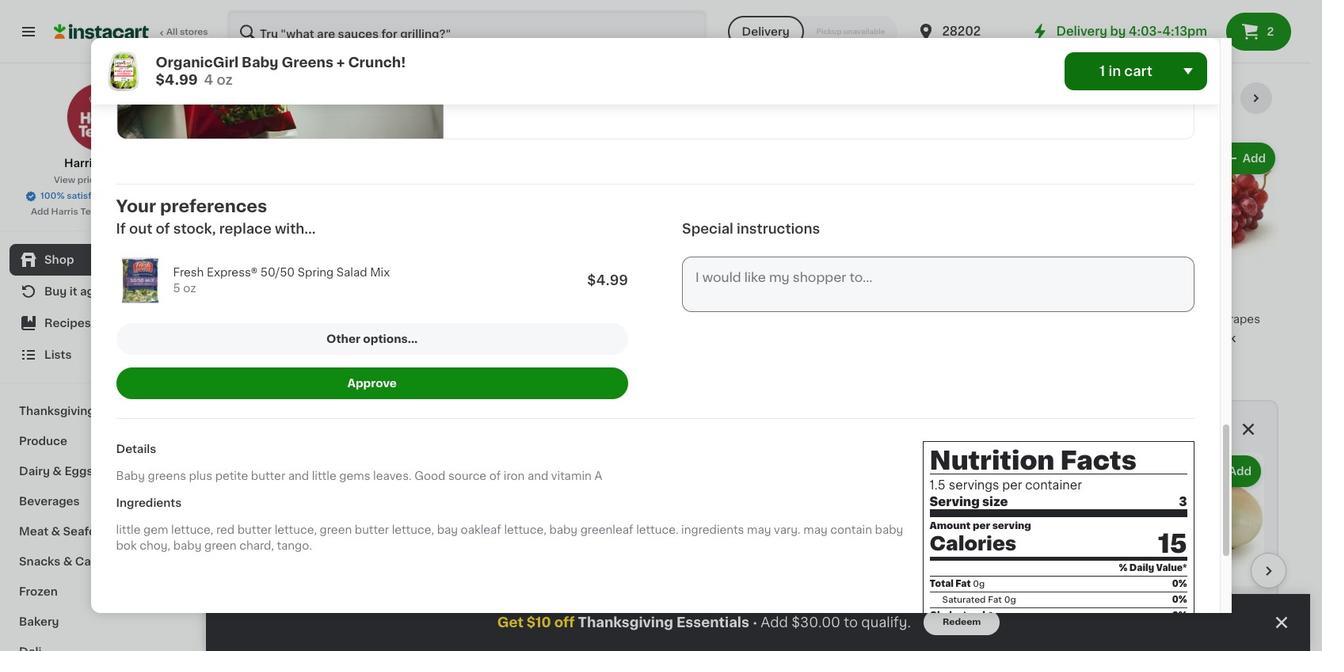 Task type: locate. For each thing, give the bounding box(es) containing it.
$0.94 each (estimated) element
[[545, 592, 679, 620]]

harris down 100%
[[51, 208, 78, 216]]

$ inside '$ 2 49'
[[255, 600, 261, 609]]

2 0 from the left
[[554, 599, 568, 617]]

salad
[[1179, 49, 1210, 60], [720, 65, 750, 76], [949, 65, 980, 76], [336, 267, 367, 278]]

1 vertical spatial harris
[[51, 208, 78, 216]]

0 vertical spatial essentials
[[98, 406, 156, 417]]

many down seedless
[[1156, 333, 1188, 344]]

(est.) inside $0.73 each (estimated) "element"
[[1199, 599, 1226, 608]]

4 inside organicgirl baby greens + crunch! $4.99 4 oz
[[204, 74, 213, 86]]

1 vertical spatial +
[[734, 638, 741, 649]]

add inside get $10 off thanksgiving essentials • add $30.00 to qualify.
[[761, 616, 788, 629]]

green down red
[[204, 540, 237, 551]]

0 horizontal spatial per
[[973, 521, 990, 531]]

snacks & candy link
[[10, 547, 192, 577]]

stock down grapes
[[1204, 333, 1236, 344]]

1 horizontal spatial each
[[990, 330, 1018, 341]]

1 vertical spatial teeter
[[80, 208, 109, 216]]

your
[[522, 28, 554, 40], [116, 198, 156, 214]]

may right vary.
[[803, 524, 828, 535]]

delivery left by
[[1056, 25, 1107, 37]]

1 horizontal spatial thanksgiving
[[578, 616, 673, 629]]

0 vertical spatial per
[[1002, 480, 1022, 491]]

& for meat
[[51, 526, 60, 537]]

in inside field
[[1108, 65, 1121, 78]]

salad inside taylor farms® caesar chopped salad kit bag 11.15 oz
[[1179, 49, 1210, 60]]

red up tomatoes
[[872, 622, 894, 634]]

crunch! inside 4 organicgirl baby greens + crunch!
[[744, 638, 789, 649]]

may left vary.
[[747, 524, 771, 535]]

fresh inside fresh express® 50/50 spring salad mix 5 oz
[[173, 267, 204, 278]]

each down organic
[[990, 330, 1018, 341]]

1 horizontal spatial organicgirl
[[691, 622, 755, 634]]

spring
[[298, 267, 334, 278]]

kit inside taylor farms® mediterranean crunch chopped salad kit
[[983, 65, 998, 76]]

0 vertical spatial &
[[53, 466, 62, 477]]

1 horizontal spatial little
[[312, 470, 336, 482]]

0 horizontal spatial and
[[288, 470, 309, 482]]

$ inside $ 0 73
[[1134, 600, 1140, 609]]

1 vertical spatial fat
[[988, 596, 1002, 604]]

per up the size
[[1002, 480, 1022, 491]]

& for snacks
[[63, 556, 72, 567]]

recipes link
[[10, 307, 192, 339]]

1 horizontal spatial -
[[1115, 314, 1120, 325]]

large for large red beefsteak tomatoes
[[838, 622, 869, 634]]

baby down details
[[116, 470, 145, 482]]

baby
[[242, 56, 278, 69], [116, 470, 145, 482], [758, 622, 786, 634]]

all
[[166, 28, 178, 36]]

1 in cart field
[[1064, 52, 1207, 90]]

0 vertical spatial +
[[336, 56, 345, 69]]

harris teeter logo image
[[66, 82, 136, 152]]

0 inside "element"
[[1140, 599, 1153, 617]]

0 vertical spatial of
[[156, 222, 170, 235]]

1 horizontal spatial red
[[1141, 314, 1163, 325]]

& right meat
[[51, 526, 60, 537]]

serving
[[930, 496, 980, 508]]

again
[[80, 286, 111, 297]]

1 vertical spatial each
[[990, 330, 1018, 341]]

- inside organic fresh banana - each
[[1115, 314, 1120, 325]]

0 horizontal spatial your
[[116, 198, 156, 214]]

oz inside fresh strawberries 16 oz container
[[403, 330, 416, 341]]

1 horizontal spatial baby
[[242, 56, 278, 69]]

essentials inside get $10 off thanksgiving essentials • add $30.00 to qualify.
[[676, 616, 749, 629]]

many down small
[[554, 333, 586, 344]]

0 horizontal spatial red
[[872, 622, 894, 634]]

0 vertical spatial 1
[[1099, 65, 1105, 78]]

in down lemon
[[589, 333, 599, 344]]

each (est.) right 73
[[1173, 599, 1226, 608]]

thanksgiving
[[19, 406, 95, 417], [578, 616, 673, 629]]

1 vertical spatial 0%
[[1172, 596, 1187, 604]]

$ inside '$ 1 89'
[[987, 600, 993, 609]]

butter down baby greens plus petite butter and little gems leaves.  good source of iron and vitamin a
[[355, 524, 389, 535]]

2 horizontal spatial 0
[[1140, 599, 1153, 617]]

taylor inside taylor farms® caesar chopped salad kit bag 11.15 oz
[[1179, 17, 1213, 28]]

farms® up mediterranean
[[986, 17, 1026, 28]]

1 horizontal spatial crunch!
[[744, 638, 789, 649]]

0 for $ 0 73
[[1140, 599, 1153, 617]]

$ left 49
[[255, 600, 261, 609]]

salad down crunch
[[949, 65, 980, 76]]

farms® up steakhouse
[[756, 17, 797, 28]]

1 vertical spatial to
[[129, 208, 139, 216]]

view for view pricing policy
[[54, 176, 75, 185]]

section inside main content
[[238, 400, 1286, 651]]

shop
[[44, 254, 74, 265]]

50/50
[[260, 267, 295, 278]]

0 vertical spatial 0g
[[973, 580, 985, 589]]

0 horizontal spatial 1
[[993, 599, 1002, 617]]

iceberg
[[984, 622, 1027, 634]]

taylor inside taylor to your tastes
[[457, 28, 501, 40]]

each for $2.10 each (estimated) element
[[878, 599, 902, 608]]

fresh express® 50/50 spring salad mix 5 oz
[[173, 267, 390, 294]]

2 farms® from the left
[[986, 17, 1026, 28]]

1 vertical spatial 0g
[[1004, 596, 1016, 604]]

(est.) right 73
[[1199, 599, 1226, 608]]

28202
[[942, 25, 981, 37]]

1 0% from the top
[[1172, 580, 1187, 589]]

1 horizontal spatial (est.)
[[904, 599, 930, 608]]

thanksgiving down 94
[[578, 616, 673, 629]]

large left ripe
[[840, 314, 871, 325]]

0% for cholesterol
[[1172, 612, 1187, 620]]

1 horizontal spatial delivery
[[1056, 25, 1107, 37]]

baby right •
[[758, 622, 786, 634]]

bakery link
[[10, 607, 192, 637]]

1 horizontal spatial fat
[[988, 596, 1002, 604]]

each (est.) for 2
[[878, 599, 930, 608]]

salad left mix
[[336, 267, 367, 278]]

product group containing add
[[1141, 139, 1278, 349]]

1 horizontal spatial green
[[320, 524, 352, 535]]

0 vertical spatial red
[[1141, 314, 1163, 325]]

5 $ from the left
[[1134, 600, 1140, 609]]

1 horizontal spatial kit
[[983, 65, 998, 76]]

2 horizontal spatial kit
[[1213, 49, 1228, 60]]

0 horizontal spatial 0
[[408, 599, 421, 617]]

0 horizontal spatial kit
[[753, 65, 768, 76]]

1 vertical spatial large
[[838, 622, 869, 634]]

each (est.) inside $0.80 each (estimated) element
[[442, 599, 495, 608]]

view left "all"
[[1096, 93, 1123, 104]]

0 horizontal spatial farms®
[[756, 17, 797, 28]]

None search field
[[227, 10, 707, 54]]

baby right choy, at left
[[173, 540, 202, 551]]

product group
[[1141, 139, 1278, 349], [252, 452, 386, 651], [398, 452, 532, 651], [838, 452, 971, 651], [984, 452, 1118, 651], [1130, 452, 1264, 651]]

large for large ripe avocado
[[840, 314, 871, 325]]

1 vertical spatial thanksgiving
[[578, 616, 673, 629]]

3 $ from the left
[[548, 600, 554, 609]]

service type group
[[728, 16, 898, 48]]

$ up 0mg
[[987, 600, 993, 609]]

4 down stores
[[204, 74, 213, 86]]

2 horizontal spatial to
[[844, 616, 858, 629]]

large
[[840, 314, 871, 325], [838, 622, 869, 634]]

+ inside organicgirl baby greens + crunch! $4.99 4 oz
[[336, 56, 345, 69]]

product group containing 1
[[984, 452, 1118, 651]]

kit inside taylor farms® caesar chopped salad kit bag 11.15 oz
[[1213, 49, 1228, 60]]

chopped
[[1221, 33, 1273, 44], [762, 49, 814, 60], [993, 49, 1045, 60]]

kit for taylor farms® mediterranean crunch chopped salad kit
[[983, 65, 998, 76]]

1 vertical spatial $4.99
[[587, 274, 628, 287]]

good
[[414, 470, 446, 482]]

1 in cart
[[1099, 65, 1153, 78]]

size
[[982, 496, 1008, 508]]

0g for total fat 0g
[[973, 580, 985, 589]]

0 horizontal spatial essentials
[[98, 406, 156, 417]]

stock down lemon
[[602, 333, 634, 344]]

2 right caesar
[[1267, 26, 1274, 37]]

4 organicgirl baby greens + crunch!
[[691, 599, 789, 649]]

4 left •
[[701, 599, 714, 617]]

add button for 2
[[320, 457, 381, 486]]

0 horizontal spatial view
[[54, 176, 75, 185]]

0 vertical spatial many in stock
[[404, 349, 483, 360]]

0 horizontal spatial -
[[316, 314, 321, 325]]

delivery inside button
[[742, 26, 790, 37]]

chopped inside taylor farms® caesar chopped salad kit bag 11.15 oz
[[1221, 33, 1273, 44]]

1 horizontal spatial view
[[1096, 93, 1123, 104]]

$10
[[527, 616, 551, 629]]

oakleaf
[[461, 524, 501, 535]]

red inside large red beefsteak tomatoes
[[872, 622, 894, 634]]

$ up $10 on the bottom of the page
[[548, 600, 554, 609]]

& for dairy
[[53, 466, 62, 477]]

frozen
[[19, 586, 58, 597]]

kit for taylor farms® steakhouse wedge chopped salad kit bag
[[753, 65, 768, 76]]

harris up pricing
[[64, 158, 99, 169]]

chopped for taylor farms® steakhouse wedge chopped salad kit bag
[[762, 49, 814, 60]]

greens inside organicgirl baby greens + crunch! $4.99 4 oz
[[282, 56, 333, 69]]

calories
[[930, 535, 1016, 553]]

0 horizontal spatial organicgirl
[[156, 56, 239, 69]]

each inside "element"
[[1173, 599, 1197, 608]]

greens inside 4 organicgirl baby greens + crunch!
[[691, 638, 732, 649]]

$4.99 up lemon
[[587, 274, 628, 287]]

butter for petite
[[251, 470, 285, 482]]

of down save
[[156, 222, 170, 235]]

chopped down mediterranean
[[993, 49, 1045, 60]]

0 horizontal spatial fat
[[956, 580, 971, 589]]

farms® inside taylor farms® caesar chopped salad kit bag 11.15 oz
[[1215, 17, 1256, 28]]

2 horizontal spatial 2
[[1267, 26, 1274, 37]]

leaves.
[[373, 470, 412, 482]]

in
[[1108, 65, 1121, 78], [589, 333, 599, 344], [1191, 333, 1201, 344], [439, 349, 449, 360], [288, 364, 298, 375]]

(est.) right 80
[[469, 599, 495, 608]]

3 farms® from the left
[[1215, 17, 1256, 28]]

1 vertical spatial your
[[116, 198, 156, 214]]

kit inside "taylor farms® steakhouse wedge chopped salad kit bag"
[[753, 65, 768, 76]]

2 - from the left
[[1115, 314, 1120, 325]]

1 vertical spatial bag
[[771, 65, 793, 76]]

of
[[156, 222, 170, 235], [489, 470, 501, 482]]

each (est.) for $
[[442, 599, 495, 608]]

bag inside taylor farms® caesar chopped salad kit bag 11.15 oz
[[1231, 49, 1252, 60]]

2 banana from the left
[[1071, 314, 1112, 325]]

0 horizontal spatial 4
[[204, 74, 213, 86]]

2 button
[[1226, 13, 1291, 51]]

0 horizontal spatial $4.99
[[156, 74, 198, 86]]

small
[[539, 314, 569, 325]]

taylor up caesar
[[1179, 17, 1213, 28]]

save
[[141, 208, 162, 216]]

fat up saturated
[[956, 580, 971, 589]]

(est.) inside $0.80 each (estimated) element
[[469, 599, 495, 608]]

73
[[1155, 600, 1167, 609]]

section
[[238, 400, 1286, 651]]

0 vertical spatial 0%
[[1172, 580, 1187, 589]]

delivery for delivery
[[742, 26, 790, 37]]

0 horizontal spatial greens
[[282, 56, 333, 69]]

meat
[[19, 526, 48, 537]]

baby right contain
[[875, 524, 903, 535]]

1 horizontal spatial essentials
[[676, 616, 749, 629]]

0 horizontal spatial each (est.)
[[442, 599, 495, 608]]

container
[[1025, 480, 1082, 491]]

3 0 from the left
[[1140, 599, 1153, 617]]

1 horizontal spatial +
[[734, 638, 741, 649]]

each
[[323, 314, 351, 325], [990, 330, 1018, 341]]

1 $ from the left
[[255, 600, 261, 609]]

taylor inside taylor farms® mediterranean crunch chopped salad kit
[[949, 17, 983, 28]]

2 $ from the left
[[401, 600, 408, 609]]

fresh for fresh banana - each
[[238, 314, 268, 325]]

$4.99 per pound element
[[1141, 284, 1278, 311]]

taylor inside "taylor farms® steakhouse wedge chopped salad kit bag"
[[720, 17, 753, 28]]

3 0% from the top
[[1172, 612, 1187, 620]]

in down seedless
[[1191, 333, 1201, 344]]

1 vertical spatial view
[[54, 176, 75, 185]]

$ inside $ 0 94
[[548, 600, 554, 609]]

amount per serving
[[930, 521, 1031, 531]]

salad down wedge in the top of the page
[[720, 65, 750, 76]]

0 vertical spatial item carousel region
[[238, 82, 1278, 387]]

butter up chard,
[[237, 524, 272, 535]]

teeter down satisfaction
[[80, 208, 109, 216]]

large inside button
[[840, 314, 871, 325]]

taylor to your tastes
[[457, 28, 554, 58]]

large red beefsteak tomatoes
[[838, 622, 954, 649]]

0 vertical spatial 4
[[204, 74, 213, 86]]

1 (est.) from the left
[[469, 599, 495, 608]]

main content
[[206, 63, 1310, 651]]

taylor farms® caesar chopped salad kit bag 11.15 oz
[[1179, 17, 1273, 76]]

2 may from the left
[[803, 524, 828, 535]]

0 horizontal spatial to
[[129, 208, 139, 216]]

by
[[1110, 25, 1126, 37]]

taylor up mediterranean
[[949, 17, 983, 28]]

taylor farms® mediterranean crunch chopped salad kit
[[949, 17, 1045, 76]]

item carousel region containing 2
[[252, 446, 1286, 651]]

taylor up tastes
[[457, 28, 501, 40]]

1 horizontal spatial to
[[504, 28, 519, 40]]

2 each (est.) from the left
[[878, 599, 930, 608]]

farms® up caesar
[[1215, 17, 1256, 28]]

0 horizontal spatial green
[[204, 540, 237, 551]]

essentials up details
[[98, 406, 156, 417]]

1 each (est.) from the left
[[442, 599, 495, 608]]

green down gems at the bottom
[[320, 524, 352, 535]]

out
[[129, 222, 152, 235]]

little left gems at the bottom
[[312, 470, 336, 482]]

2 left qualify.
[[847, 599, 859, 617]]

thanksgiving up produce
[[19, 406, 95, 417]]

salad inside "taylor farms® steakhouse wedge chopped salad kit bag"
[[720, 65, 750, 76]]

lettuce, up tango. on the left bottom
[[275, 524, 317, 535]]

oz inside fresh express® 50/50 spring salad mix 5 oz
[[183, 283, 196, 294]]

$ inside $ 0 80
[[401, 600, 408, 609]]

0 left 73
[[1140, 599, 1153, 617]]

0 horizontal spatial 2
[[261, 599, 273, 617]]

oz
[[1206, 65, 1219, 76], [217, 74, 233, 86], [183, 283, 196, 294], [403, 330, 416, 341]]

$0.80 each (estimated) element
[[398, 592, 532, 620]]

avocado
[[902, 314, 951, 325]]

1 horizontal spatial bag
[[1231, 49, 1252, 60]]

fresh up about
[[238, 314, 268, 325]]

many in stock down about 0.39 lb each
[[253, 364, 333, 375]]

details
[[116, 444, 156, 455]]

chopped inside "taylor farms® steakhouse wedge chopped salad kit bag"
[[762, 49, 814, 60]]

0 vertical spatial each
[[323, 314, 351, 325]]

choy,
[[140, 540, 170, 551]]

1 vertical spatial little
[[116, 524, 141, 535]]

item carousel region
[[238, 82, 1278, 387], [252, 446, 1286, 651]]

farms® for steakhouse
[[756, 17, 797, 28]]

taylor up steakhouse
[[720, 17, 753, 28]]

other
[[326, 334, 361, 345]]

a
[[594, 470, 602, 482]]

2 vertical spatial to
[[844, 616, 858, 629]]

view inside view pricing policy link
[[54, 176, 75, 185]]

fresh up 16
[[388, 314, 419, 325]]

farms® inside taylor farms® mediterranean crunch chopped salad kit
[[986, 17, 1026, 28]]

1 horizontal spatial each (est.)
[[878, 599, 930, 608]]

kit down crunch
[[983, 65, 998, 76]]

baby left 'greenleaf'
[[549, 524, 578, 535]]

0 vertical spatial thanksgiving
[[19, 406, 95, 417]]

(est.) for $
[[469, 599, 495, 608]]

salad inside fresh express® 50/50 spring salad mix 5 oz
[[336, 267, 367, 278]]

2 horizontal spatial baby
[[758, 622, 786, 634]]

2 left 49
[[261, 599, 273, 617]]

red left seedless
[[1141, 314, 1163, 325]]

large ripe avocado button
[[840, 139, 977, 349]]

meat & seafood
[[19, 526, 111, 537]]

fat
[[956, 580, 971, 589], [988, 596, 1002, 604]]

per for container
[[1002, 480, 1022, 491]]

taylor farms. taylor to you tastes. image
[[117, 0, 443, 138]]

each (est.) right 80
[[442, 599, 495, 608]]

salad up 11.15
[[1179, 49, 1210, 60]]

1 vertical spatial 4
[[701, 599, 714, 617]]

each right 73
[[1173, 599, 1197, 608]]

0 left 94
[[554, 599, 568, 617]]

fresh up 5
[[173, 267, 204, 278]]

stores
[[180, 28, 208, 36]]

$0.73 each (estimated) element
[[1130, 592, 1264, 620]]

shop link
[[10, 244, 192, 276]]

many
[[554, 333, 586, 344], [1156, 333, 1188, 344], [404, 349, 436, 360], [253, 364, 285, 375]]

0 vertical spatial greens
[[282, 56, 333, 69]]

4 $ from the left
[[987, 600, 993, 609]]

0
[[408, 599, 421, 617], [554, 599, 568, 617], [1140, 599, 1153, 617]]

snacks
[[19, 556, 60, 567]]

2 (est.) from the left
[[904, 599, 930, 608]]

1 horizontal spatial baby
[[549, 524, 578, 535]]

0% down value*
[[1172, 580, 1187, 589]]

harris
[[64, 158, 99, 169], [51, 208, 78, 216]]

view inside view all (40+) popup button
[[1096, 93, 1123, 104]]

delivery
[[1056, 25, 1107, 37], [742, 26, 790, 37]]

and right iron
[[527, 470, 548, 482]]

farms® inside "taylor farms® steakhouse wedge chopped salad kit bag"
[[756, 17, 797, 28]]

$ for $ 2 49
[[255, 600, 261, 609]]

$30.00
[[792, 616, 840, 629]]

1 left 89
[[993, 599, 1002, 617]]

0 vertical spatial crunch!
[[348, 56, 406, 69]]

petite
[[215, 470, 248, 482]]

red
[[216, 524, 235, 535]]

$4.99 down all
[[156, 74, 198, 86]]

0mg
[[988, 612, 1008, 620]]

1 0 from the left
[[408, 599, 421, 617]]

fresh down organicgirl baby greens + crunch! $4.99 4 oz
[[238, 90, 287, 106]]

each (est.) inside $2.10 each (estimated) element
[[878, 599, 930, 608]]

all stores link
[[54, 10, 209, 54]]

frozen link
[[10, 577, 192, 607]]

1 vertical spatial greens
[[691, 638, 732, 649]]

2 lettuce, from the left
[[275, 524, 317, 535]]

of left iron
[[489, 470, 501, 482]]

& left eggs
[[53, 466, 62, 477]]

+ inside 4 organicgirl baby greens + crunch!
[[734, 638, 741, 649]]

$ for $ 0 80
[[401, 600, 408, 609]]

chopped inside taylor farms® mediterranean crunch chopped salad kit
[[993, 49, 1045, 60]]

little up bok
[[116, 524, 141, 535]]

each up other
[[323, 314, 351, 325]]

section containing 2
[[238, 400, 1286, 651]]

vary.
[[774, 524, 801, 535]]

0 vertical spatial your
[[522, 28, 554, 40]]

3 each (est.) from the left
[[1173, 599, 1226, 608]]

large inside large red beefsteak tomatoes
[[838, 622, 869, 634]]

view for view all (40+)
[[1096, 93, 1123, 104]]

$4.99 inside organicgirl baby greens + crunch! $4.99 4 oz
[[156, 74, 198, 86]]

delivery up wedge in the top of the page
[[742, 26, 790, 37]]

fresh for fresh express® 50/50 spring salad mix 5 oz
[[173, 267, 204, 278]]

1 left cart
[[1099, 65, 1105, 78]]

and down frequently
[[288, 470, 309, 482]]

0 horizontal spatial may
[[747, 524, 771, 535]]

2 horizontal spatial each (est.)
[[1173, 599, 1226, 608]]

per
[[1002, 480, 1022, 491], [973, 521, 990, 531]]

dairy & eggs link
[[10, 456, 192, 486]]

0 vertical spatial little
[[312, 470, 336, 482]]

lettuce, left bay
[[392, 524, 434, 535]]

many in stock
[[404, 349, 483, 360], [253, 364, 333, 375]]

+
[[336, 56, 345, 69], [734, 638, 741, 649]]

lettuce, left red
[[171, 524, 213, 535]]

0 vertical spatial $4.99
[[156, 74, 198, 86]]

1 horizontal spatial your
[[522, 28, 554, 40]]

1 horizontal spatial farms®
[[986, 17, 1026, 28]]

1 farms® from the left
[[756, 17, 797, 28]]

view up 100%
[[54, 176, 75, 185]]

1 vertical spatial item carousel region
[[252, 446, 1286, 651]]

butter for red
[[237, 524, 272, 535]]

stock,
[[173, 222, 216, 235]]

produce
[[19, 436, 67, 447]]

large up tomatoes
[[838, 622, 869, 634]]

teeter up policy
[[101, 158, 138, 169]]

$ 0 73
[[1134, 599, 1167, 617]]

1 horizontal spatial of
[[489, 470, 501, 482]]

fresh inside fresh strawberries 16 oz container
[[388, 314, 419, 325]]

kit down caesar
[[1213, 49, 1228, 60]]

in left cart
[[1108, 65, 1121, 78]]

- up about 0.39 lb each
[[316, 314, 321, 325]]

0.39
[[274, 345, 300, 356]]

(est.) inside $2.10 each (estimated) element
[[904, 599, 930, 608]]

thanksgiving inside get $10 off thanksgiving essentials • add $30.00 to qualify.
[[578, 616, 673, 629]]

0 horizontal spatial many in stock
[[253, 364, 333, 375]]

daily
[[1129, 564, 1154, 573]]

fresh banana - each
[[238, 314, 351, 325]]

each up qualify.
[[878, 599, 902, 608]]

greens up fruit at the top
[[282, 56, 333, 69]]

0% right 73
[[1172, 596, 1187, 604]]

baby up fresh fruit at top
[[242, 56, 278, 69]]

0 horizontal spatial bag
[[771, 65, 793, 76]]

3 (est.) from the left
[[1199, 599, 1226, 608]]

2 0% from the top
[[1172, 596, 1187, 604]]

1 horizontal spatial banana
[[1071, 314, 1112, 325]]

(est.)
[[469, 599, 495, 608], [904, 599, 930, 608], [1199, 599, 1226, 608]]

serving size
[[930, 496, 1008, 508]]

oz inside taylor farms® caesar chopped salad kit bag 11.15 oz
[[1206, 65, 1219, 76]]

instructions
[[737, 222, 820, 235]]

0 left 80
[[408, 599, 421, 617]]

nutrition
[[930, 449, 1055, 474]]

view
[[1096, 93, 1123, 104], [54, 176, 75, 185]]

2 vertical spatial baby
[[758, 622, 786, 634]]

- left seedless
[[1115, 314, 1120, 325]]

source
[[448, 470, 486, 482]]

0 vertical spatial large
[[840, 314, 871, 325]]

0 vertical spatial organicgirl
[[156, 56, 239, 69]]



Task type: vqa. For each thing, say whether or not it's contained in the screenshot.
bag inside the TAYLOR FARMS® CAESAR CHOPPED SALAD KIT BAG 11.15 OZ
yes



Task type: describe. For each thing, give the bounding box(es) containing it.
each for $0.80 each (estimated) element
[[442, 599, 466, 608]]

snacks & candy
[[19, 556, 113, 567]]

sweet
[[545, 622, 579, 634]]

if
[[116, 222, 126, 235]]

0 vertical spatial harris
[[64, 158, 99, 169]]

each inside organic fresh banana - each
[[990, 330, 1018, 341]]

bay
[[437, 524, 458, 535]]

0 horizontal spatial baby
[[116, 470, 145, 482]]

farms® for caesar
[[1215, 17, 1256, 28]]

salad inside taylor farms® mediterranean crunch chopped salad kit
[[949, 65, 980, 76]]

delivery for delivery by 4:03-4:13pm
[[1056, 25, 1107, 37]]

organic fresh banana - each button
[[990, 139, 1128, 375]]

crunch! inside organicgirl baby greens + crunch! $4.99 4 oz
[[348, 56, 406, 69]]

1 - from the left
[[316, 314, 321, 325]]

fresh for fresh strawberries 16 oz container
[[388, 314, 419, 325]]

1 horizontal spatial 2
[[847, 599, 859, 617]]

add button for large red beefsteak tomatoes
[[905, 457, 967, 486]]

4:13pm
[[1163, 25, 1207, 37]]

little inside little gem lettuce, red butter lettuce, green butter lettuce, bay oakleaf lettuce, baby greenleaf lettuce. ingredients may vary. may contain baby bok choy, baby green chard, tango.
[[116, 524, 141, 535]]

iron
[[504, 470, 525, 482]]

recipes
[[44, 318, 91, 329]]

0 horizontal spatial each
[[323, 314, 351, 325]]

beverages
[[19, 496, 80, 507]]

0 horizontal spatial thanksgiving
[[19, 406, 95, 417]]

to inside get $10 off thanksgiving essentials • add $30.00 to qualify.
[[844, 616, 858, 629]]

0g for saturated fat 0g
[[1004, 596, 1016, 604]]

raspberries button
[[689, 139, 827, 343]]

if out of stock, replace with...
[[116, 222, 316, 235]]

view all (40+)
[[1096, 93, 1172, 104]]

4 lettuce, from the left
[[504, 524, 546, 535]]

total fat 0g
[[930, 580, 985, 589]]

policy
[[111, 176, 139, 185]]

it
[[70, 286, 77, 297]]

candy
[[75, 556, 113, 567]]

1 horizontal spatial many in stock
[[404, 349, 483, 360]]

many down options...
[[404, 349, 436, 360]]

little gem lettuce, red butter lettuce, green butter lettuce, bay oakleaf lettuce, baby greenleaf lettuce. ingredients may vary. may contain baby bok choy, baby green chard, tango.
[[116, 524, 903, 551]]

16
[[388, 330, 400, 341]]

add button for red seedless grapes
[[1213, 144, 1274, 173]]

fat for saturated
[[988, 596, 1002, 604]]

0 vertical spatial teeter
[[101, 158, 138, 169]]

0 for $ 0 94
[[554, 599, 568, 617]]

100% satisfaction guarantee button
[[25, 187, 177, 203]]

value*
[[1156, 564, 1187, 573]]

many down about
[[253, 364, 285, 375]]

beverages link
[[10, 486, 192, 516]]

many inside small lemon many in stock
[[554, 333, 586, 344]]

view all (40+) button
[[1089, 82, 1190, 114]]

1 vertical spatial many in stock
[[253, 364, 333, 375]]

plus
[[189, 470, 212, 482]]

$ 0 94
[[548, 599, 582, 617]]

taylor to your tastes link
[[457, 0, 599, 106]]

15
[[1158, 532, 1187, 557]]

your inside taylor to your tastes
[[522, 28, 554, 40]]

each (est.) inside $0.73 each (estimated) "element"
[[1173, 599, 1226, 608]]

wedge
[[720, 49, 759, 60]]

1 vertical spatial green
[[204, 540, 237, 551]]

100%
[[40, 192, 65, 200]]

$ 1 89
[[987, 599, 1016, 617]]

1 inside field
[[1099, 65, 1105, 78]]

in down container
[[439, 349, 449, 360]]

organic fresh banana - each
[[990, 314, 1120, 341]]

with...
[[275, 222, 316, 235]]

1 may from the left
[[747, 524, 771, 535]]

94
[[569, 600, 582, 609]]

chard,
[[239, 540, 274, 551]]

in inside small lemon many in stock
[[589, 333, 599, 344]]

taylor for taylor farms® steakhouse wedge chopped salad kit bag
[[720, 17, 753, 28]]

banana inside organic fresh banana - each
[[1071, 314, 1112, 325]]

organicgirl inside 4 organicgirl baby greens + crunch!
[[691, 622, 755, 634]]

1 lettuce, from the left
[[171, 524, 213, 535]]

3
[[1179, 496, 1187, 508]]

delivery by 4:03-4:13pm
[[1056, 25, 1207, 37]]

frequently
[[252, 424, 330, 436]]

treatment tracker modal dialog
[[206, 594, 1310, 651]]

qualify.
[[861, 616, 911, 629]]

instacart logo image
[[54, 22, 149, 41]]

taylor for taylor to your tastes
[[457, 28, 501, 40]]

satisfaction
[[67, 192, 120, 200]]

28202 button
[[917, 10, 1012, 54]]

add harris teeter vic to save link
[[31, 206, 171, 219]]

0 vertical spatial green
[[320, 524, 352, 535]]

1 horizontal spatial $4.99
[[587, 274, 628, 287]]

taylor farms® steakhouse wedge chopped salad kit bag link
[[602, 0, 826, 98]]

farms® for mediterranean
[[986, 17, 1026, 28]]

fresh inside organic fresh banana - each
[[1037, 314, 1068, 325]]

0 horizontal spatial baby
[[173, 540, 202, 551]]

0 for $ 0 80
[[408, 599, 421, 617]]

1 and from the left
[[288, 470, 309, 482]]

fresh express® 50/50 spring salad mix image
[[116, 257, 164, 304]]

baby inside organicgirl baby greens + crunch! $4.99 4 oz
[[242, 56, 278, 69]]

3 lettuce, from the left
[[392, 524, 434, 535]]

2 inside button
[[1267, 26, 1274, 37]]

meat & seafood link
[[10, 516, 192, 547]]

seafood
[[63, 526, 111, 537]]

stock down lb
[[301, 364, 333, 375]]

main content containing 2
[[206, 63, 1310, 651]]

buy
[[44, 286, 67, 297]]

%
[[1119, 564, 1128, 573]]

add button for iceberg lettuce
[[1052, 457, 1113, 486]]

in inside red seedless grapes many in stock
[[1191, 333, 1201, 344]]

buy it again link
[[10, 276, 192, 307]]

I would like my shopper to... text field
[[682, 257, 1194, 312]]

100% satisfaction guarantee
[[40, 192, 168, 200]]

fat for total
[[956, 580, 971, 589]]

contain
[[830, 524, 872, 535]]

per for serving
[[973, 521, 990, 531]]

greens
[[148, 470, 186, 482]]

grapes
[[1220, 314, 1260, 325]]

organicgirl inside organicgirl baby greens + crunch! $4.99 4 oz
[[156, 56, 239, 69]]

$ for $ 0 73
[[1134, 600, 1140, 609]]

taylor for taylor farms® mediterranean crunch chopped salad kit
[[949, 17, 983, 28]]

0% for total fat
[[1172, 580, 1187, 589]]

stock down container
[[452, 349, 483, 360]]

(est.) for 2
[[904, 599, 930, 608]]

ripe
[[874, 314, 899, 325]]

dairy
[[19, 466, 50, 477]]

$0.55 element
[[539, 284, 676, 311]]

chopped for taylor farms® mediterranean crunch chopped salad kit
[[993, 49, 1045, 60]]

red seedless grapes many in stock
[[1141, 314, 1260, 344]]

get
[[497, 616, 523, 629]]

thanksgiving essentials
[[19, 406, 156, 417]]

each down other
[[315, 345, 343, 356]]

container
[[419, 330, 476, 341]]

delivery by 4:03-4:13pm link
[[1031, 22, 1207, 41]]

many inside red seedless grapes many in stock
[[1156, 333, 1188, 344]]

total
[[930, 580, 954, 589]]

4:03-
[[1129, 25, 1163, 37]]

eggs
[[64, 466, 93, 477]]

(40+)
[[1142, 93, 1172, 104]]

each for $0.73 each (estimated) "element"
[[1173, 599, 1197, 608]]

1 inside product group
[[993, 599, 1002, 617]]

red inside red seedless grapes many in stock
[[1141, 314, 1163, 325]]

approve button
[[116, 368, 628, 400]]

1 vertical spatial of
[[489, 470, 501, 482]]

vic
[[111, 208, 127, 216]]

$2.10 each (estimated) element
[[838, 592, 971, 620]]

fresh for fresh fruit
[[238, 90, 287, 106]]

80
[[423, 600, 436, 609]]

mediterranean
[[949, 33, 1031, 44]]

fresh fruit
[[238, 90, 332, 106]]

raspberries
[[689, 314, 756, 325]]

servings per container
[[949, 480, 1082, 491]]

off
[[554, 616, 575, 629]]

1 banana from the left
[[271, 314, 313, 325]]

2 horizontal spatial baby
[[875, 524, 903, 535]]

0 horizontal spatial of
[[156, 222, 170, 235]]

crunch
[[949, 49, 990, 60]]

$ for $ 0 94
[[548, 600, 554, 609]]

about 0.39 lb each
[[238, 345, 343, 356]]

bought
[[333, 424, 384, 436]]

stock inside small lemon many in stock
[[602, 333, 634, 344]]

guarantee
[[122, 192, 168, 200]]

4 inside 4 organicgirl baby greens + crunch!
[[701, 599, 714, 617]]

stock inside red seedless grapes many in stock
[[1204, 333, 1236, 344]]

2 and from the left
[[527, 470, 548, 482]]

special instructions
[[682, 222, 820, 235]]

steakhouse
[[720, 33, 785, 44]]

in down about 0.39 lb each
[[288, 364, 298, 375]]

baby inside 4 organicgirl baby greens + crunch!
[[758, 622, 786, 634]]

cholesterol
[[930, 612, 985, 620]]

thanksgiving essentials link
[[10, 396, 192, 426]]

harris teeter link
[[64, 82, 138, 171]]

taylor farms® steakhouse wedge chopped salad kit bag
[[720, 17, 814, 76]]

bag inside "taylor farms® steakhouse wedge chopped salad kit bag"
[[771, 65, 793, 76]]

to inside taylor to your tastes
[[504, 28, 519, 40]]

item carousel region containing fresh fruit
[[238, 82, 1278, 387]]

oz inside organicgirl baby greens + crunch! $4.99 4 oz
[[217, 74, 233, 86]]

fresh strawberries 16 oz container
[[388, 314, 492, 341]]

$ for $ 1 89
[[987, 600, 993, 609]]

seedless
[[1166, 314, 1217, 325]]

taylor for taylor farms® caesar chopped salad kit bag 11.15 oz
[[1179, 17, 1213, 28]]

beefsteak
[[897, 622, 954, 634]]



